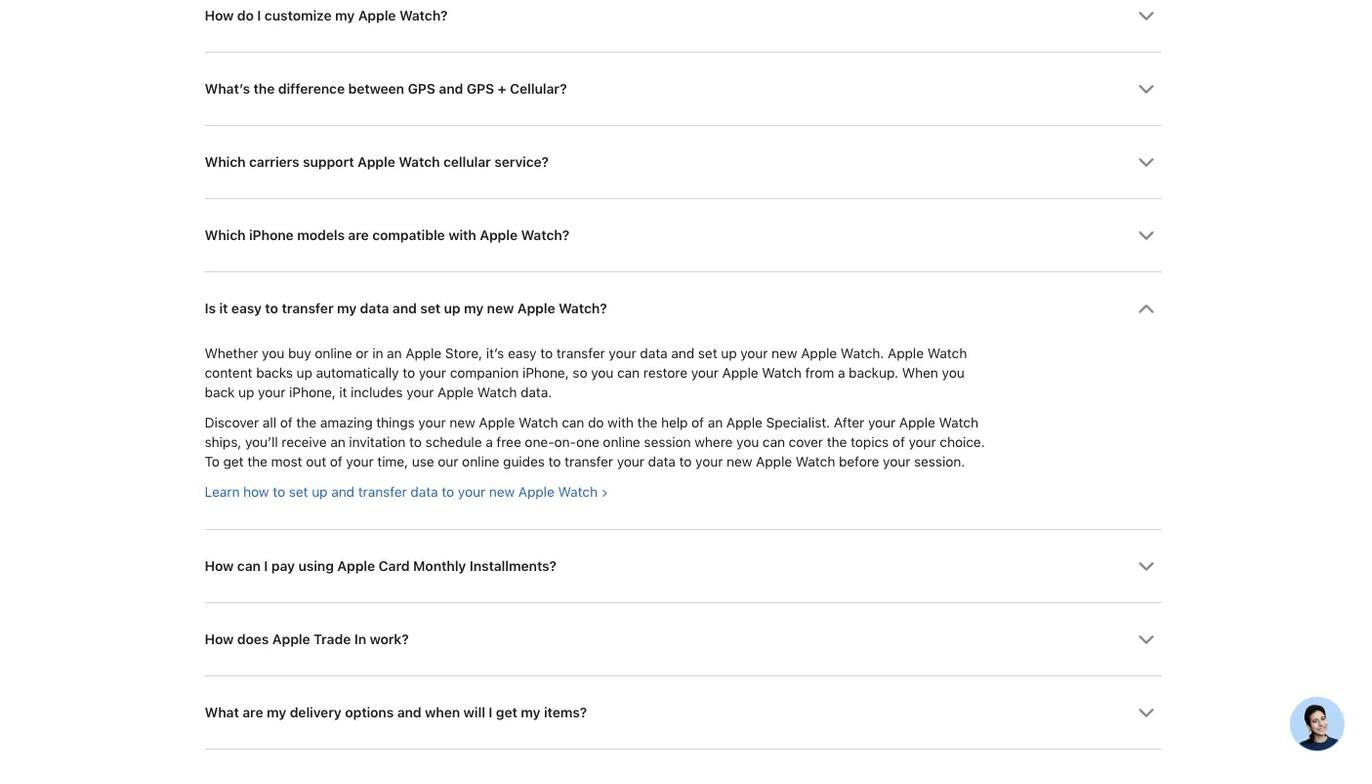 Task type: describe. For each thing, give the bounding box(es) containing it.
specialist.
[[766, 415, 830, 431]]

online inside whether you buy online or in an apple store, it's easy to transfer your data and set up your new apple watch. apple watch content backs up automatically to your companion iphone, so you can restore your apple watch from a backup. when you back up your iphone, it includes your apple watch data.
[[315, 345, 352, 362]]

in
[[354, 632, 366, 649]]

can up "on-" at left bottom
[[562, 415, 584, 431]]

your down backs
[[258, 384, 286, 401]]

companion
[[450, 365, 519, 381]]

session.
[[914, 454, 965, 471]]

1 gps from the left
[[408, 81, 436, 98]]

learn how to set up and transfer data to your new apple watch link
[[205, 484, 608, 501]]

topics
[[851, 434, 889, 451]]

discover all of the amazing things your new apple watch can do with the help of an apple specialist. after your apple watch ships, you'll receive an invitation to schedule a free one-on-one online session where you can cover the topics of your choice. to get the most out of your time, use our online guides to transfer your data to your new apple watch before your session.
[[205, 415, 985, 471]]

your up things
[[407, 384, 434, 401]]

customize
[[265, 8, 332, 24]]

2 vertical spatial i
[[489, 705, 493, 722]]

what are my delivery options and when will i get my items? button
[[205, 677, 1162, 750]]

one
[[576, 434, 599, 451]]

installments?
[[470, 559, 557, 575]]

your up topics
[[868, 415, 896, 431]]

difference
[[278, 81, 345, 98]]

includes
[[351, 384, 403, 401]]

which iphone models are compatible with apple watch? button
[[205, 200, 1162, 272]]

whether you buy online or in an apple store, it's easy to transfer your data and set up your new apple watch. apple watch content backs up automatically to your companion iphone, so you can restore your apple watch from a backup. when you back up your iphone, it includes your apple watch data.
[[205, 345, 967, 401]]

2 gps from the left
[[467, 81, 494, 98]]

data inside dropdown button
[[360, 301, 389, 317]]

how does apple trade in work?
[[205, 632, 409, 649]]

my up store,
[[464, 301, 484, 317]]

our
[[438, 454, 459, 471]]

invitation
[[349, 434, 406, 451]]

watch inside dropdown button
[[399, 154, 440, 171]]

help
[[661, 415, 688, 431]]

and for to
[[331, 484, 355, 501]]

compatible
[[372, 228, 445, 244]]

your down invitation
[[346, 454, 374, 471]]

data inside whether you buy online or in an apple store, it's easy to transfer your data and set up your new apple watch. apple watch content backs up automatically to your companion iphone, so you can restore your apple watch from a backup. when you back up your iphone, it includes your apple watch data.
[[640, 345, 668, 362]]

apple up between
[[358, 8, 396, 24]]

items?
[[544, 705, 587, 722]]

to up includes
[[403, 365, 415, 381]]

service?
[[494, 154, 549, 171]]

my up or
[[337, 301, 357, 317]]

how can i pay using apple card monthly installments? button
[[205, 531, 1162, 603]]

store,
[[445, 345, 483, 362]]

what
[[205, 705, 239, 722]]

so
[[573, 365, 588, 381]]

of right topics
[[893, 434, 905, 451]]

new down where
[[727, 454, 753, 471]]

when
[[425, 705, 460, 722]]

apple watch left from
[[722, 365, 802, 381]]

what's the difference between gps and gps + cellular? button
[[205, 53, 1162, 125]]

data inside discover all of the amazing things your new apple watch can do with the help of an apple specialist. after your apple watch ships, you'll receive an invitation to schedule a free one-on-one online session where you can cover the topics of your choice. to get the most out of your time, use our online guides to transfer your data to your new apple watch before your session.
[[648, 454, 676, 471]]

to down 'session'
[[680, 454, 692, 471]]

i for can
[[264, 559, 268, 575]]

apple inside dropdown button
[[517, 301, 555, 317]]

guides
[[503, 454, 545, 471]]

before
[[839, 454, 880, 471]]

all
[[263, 415, 276, 431]]

apple down service?
[[480, 228, 518, 244]]

can down specialist.
[[763, 434, 785, 451]]

how does apple trade in work? button
[[205, 604, 1162, 676]]

can inside whether you buy online or in an apple store, it's easy to transfer your data and set up your new apple watch. apple watch content backs up automatically to your companion iphone, so you can restore your apple watch from a backup. when you back up your iphone, it includes your apple watch data.
[[617, 365, 640, 381]]

2 list item from the top
[[205, 750, 1162, 774]]

automatically
[[316, 365, 399, 381]]

which carriers support apple watch cellular service? button
[[205, 126, 1162, 199]]

discover
[[205, 415, 259, 431]]

1 vertical spatial online
[[603, 434, 641, 451]]

2 vertical spatial an
[[330, 434, 345, 451]]

my left 'delivery'
[[267, 705, 286, 722]]

new up schedule
[[450, 415, 475, 431]]

apple watch down companion
[[438, 384, 517, 401]]

data down use
[[411, 484, 438, 501]]

you right so
[[591, 365, 614, 381]]

delivery
[[290, 705, 342, 722]]

apple left card
[[337, 559, 375, 575]]

up down buy
[[297, 365, 312, 381]]

do inside how do i customize my apple watch? dropdown button
[[237, 8, 254, 24]]

what's the difference between gps and gps + cellular?
[[205, 81, 567, 98]]

the down 'you'll'
[[247, 454, 268, 471]]

0 horizontal spatial are
[[242, 705, 263, 722]]

your up session.
[[909, 434, 937, 451]]

buy
[[288, 345, 311, 362]]

of right help
[[692, 415, 704, 431]]

apple inside discover all of the amazing things your new apple watch can do with the help of an apple specialist. after your apple watch ships, you'll receive an invitation to schedule a free one-on-one online session where you can cover the topics of your choice. to get the most out of your time, use our online guides to transfer your data to your new apple watch before your session.
[[727, 415, 763, 431]]

cellular?
[[510, 81, 567, 98]]

your down store,
[[419, 365, 446, 381]]

apple right does
[[272, 632, 310, 649]]

chevrondown image for which iphone models are compatible with apple watch?
[[1139, 228, 1155, 245]]

the left help
[[637, 415, 658, 431]]

does
[[237, 632, 269, 649]]

easy inside dropdown button
[[231, 301, 262, 317]]

chevrondown image for how do i customize my apple watch?
[[1139, 8, 1155, 25]]

data.
[[521, 384, 552, 401]]

which for which iphone models are compatible with apple watch?
[[205, 228, 246, 244]]

set inside whether you buy online or in an apple store, it's easy to transfer your data and set up your new apple watch. apple watch content backs up automatically to your companion iphone, so you can restore your apple watch from a backup. when you back up your iphone, it includes your apple watch data.
[[698, 345, 718, 362]]

whether
[[205, 345, 258, 362]]

options
[[345, 705, 394, 722]]

on-
[[554, 434, 576, 451]]

schedule
[[425, 434, 482, 451]]

apple watch.
[[801, 345, 884, 362]]

your up specialist.
[[741, 345, 768, 362]]

list item containing is it easy to transfer my data and set up my new apple watch?
[[205, 272, 1162, 530]]

your down the our at the left of page
[[458, 484, 486, 501]]

i for do
[[257, 8, 261, 24]]

receive
[[282, 434, 327, 451]]

up down out at left
[[312, 484, 328, 501]]

restore
[[644, 365, 688, 381]]

your down is it easy to transfer my data and set up my new apple watch? dropdown button on the top of page
[[609, 345, 637, 362]]

ships,
[[205, 434, 242, 451]]

of right out at left
[[330, 454, 343, 471]]

get inside dropdown button
[[496, 705, 518, 722]]

backs
[[256, 365, 293, 381]]

up down content
[[238, 384, 254, 401]]

my right customize
[[335, 8, 355, 24]]

which carriers support apple watch cellular service?
[[205, 154, 549, 171]]

easy inside whether you buy online or in an apple store, it's easy to transfer your data and set up your new apple watch. apple watch content backs up automatically to your companion iphone, so you can restore your apple watch from a backup. when you back up your iphone, it includes your apple watch data.
[[508, 345, 537, 362]]

to down the our at the left of page
[[442, 484, 454, 501]]

iphone
[[249, 228, 294, 244]]

you inside discover all of the amazing things your new apple watch can do with the help of an apple specialist. after your apple watch ships, you'll receive an invitation to schedule a free one-on-one online session where you can cover the topics of your choice. to get the most out of your time, use our online guides to transfer your data to your new apple watch before your session.
[[737, 434, 759, 451]]

from
[[805, 365, 834, 381]]

session
[[644, 434, 691, 451]]

you'll
[[245, 434, 278, 451]]

is it easy to transfer my data and set up my new apple watch? button
[[205, 273, 1162, 345]]

work?
[[370, 632, 409, 649]]

1 horizontal spatial online
[[462, 454, 500, 471]]

carriers
[[249, 154, 299, 171]]

how do i customize my apple watch? button
[[205, 0, 1162, 52]]

2 horizontal spatial an
[[708, 415, 723, 431]]

what's
[[205, 81, 250, 98]]

how can i pay using apple card monthly installments?
[[205, 559, 557, 575]]



Task type: locate. For each thing, give the bounding box(es) containing it.
it's
[[486, 345, 504, 362]]

new
[[487, 301, 514, 317], [772, 345, 798, 362], [450, 415, 475, 431], [727, 454, 753, 471], [489, 484, 515, 501]]

chevrondown image inside which carriers support apple watch cellular service? dropdown button
[[1139, 155, 1155, 171]]

to up data.
[[540, 345, 553, 362]]

1 how from the top
[[205, 8, 234, 24]]

and for i
[[397, 705, 422, 722]]

easy right it's
[[508, 345, 537, 362]]

1 vertical spatial do
[[588, 415, 604, 431]]

to
[[205, 454, 220, 471]]

to up use
[[409, 434, 422, 451]]

your down where
[[696, 454, 723, 471]]

watch
[[399, 154, 440, 171], [558, 484, 598, 501]]

which for which carriers support apple watch cellular service?
[[205, 154, 246, 171]]

the up receive
[[296, 415, 316, 431]]

chevrondown image for which carriers support apple watch cellular service?
[[1139, 155, 1155, 171]]

apple up whether you buy online or in an apple store, it's easy to transfer your data and set up your new apple watch. apple watch content backs up automatically to your companion iphone, so you can restore your apple watch from a backup. when you back up your iphone, it includes your apple watch data.
[[517, 301, 555, 317]]

0 vertical spatial iphone,
[[523, 365, 569, 381]]

and down invitation
[[331, 484, 355, 501]]

apple watch up free
[[479, 415, 558, 431]]

and inside whether you buy online or in an apple store, it's easy to transfer your data and set up your new apple watch. apple watch content backs up automatically to your companion iphone, so you can restore your apple watch from a backup. when you back up your iphone, it includes your apple watch data.
[[671, 345, 695, 362]]

set down 'compatible'
[[420, 301, 441, 317]]

models
[[297, 228, 345, 244]]

1 vertical spatial it
[[339, 384, 347, 401]]

content
[[205, 365, 252, 381]]

amazing
[[320, 415, 373, 431]]

chevrondown image
[[1139, 8, 1155, 25], [1139, 155, 1155, 171], [1139, 228, 1155, 245], [1139, 706, 1155, 722]]

0 horizontal spatial an
[[330, 434, 345, 451]]

your down 'session'
[[617, 454, 645, 471]]

1 horizontal spatial an
[[387, 345, 402, 362]]

0 horizontal spatial it
[[219, 301, 228, 317]]

monthly
[[413, 559, 466, 575]]

learn
[[205, 484, 240, 501]]

use
[[412, 454, 434, 471]]

0 horizontal spatial with
[[449, 228, 476, 244]]

you up backs
[[262, 345, 284, 362]]

1 vertical spatial set
[[698, 345, 718, 362]]

2 which from the top
[[205, 228, 246, 244]]

to right the how
[[273, 484, 285, 501]]

1 vertical spatial which
[[205, 228, 246, 244]]

cellular
[[443, 154, 491, 171]]

with
[[449, 228, 476, 244], [608, 415, 634, 431]]

gps
[[408, 81, 436, 98], [467, 81, 494, 98]]

1 horizontal spatial set
[[420, 301, 441, 317]]

it inside whether you buy online or in an apple store, it's easy to transfer your data and set up your new apple watch. apple watch content backs up automatically to your companion iphone, so you can restore your apple watch from a backup. when you back up your iphone, it includes your apple watch data.
[[339, 384, 347, 401]]

2 horizontal spatial online
[[603, 434, 641, 451]]

i
[[257, 8, 261, 24], [264, 559, 268, 575], [489, 705, 493, 722]]

chevrondown image inside what are my delivery options and when will i get my items? dropdown button
[[1139, 706, 1155, 722]]

and inside dropdown button
[[393, 301, 417, 317]]

watch left cellular
[[399, 154, 440, 171]]

1 chevrondown image from the top
[[1139, 81, 1155, 98]]

new down guides
[[489, 484, 515, 501]]

free
[[497, 434, 521, 451]]

are right models
[[348, 228, 369, 244]]

get inside discover all of the amazing things your new apple watch can do with the help of an apple specialist. after your apple watch ships, you'll receive an invitation to schedule a free one-on-one online session where you can cover the topics of your choice. to get the most out of your time, use our online guides to transfer your data to your new apple watch before your session.
[[223, 454, 244, 471]]

transfer inside whether you buy online or in an apple store, it's easy to transfer your data and set up your new apple watch. apple watch content backs up automatically to your companion iphone, so you can restore your apple watch from a backup. when you back up your iphone, it includes your apple watch data.
[[557, 345, 605, 362]]

2 vertical spatial set
[[289, 484, 308, 501]]

apple inside whether you buy online or in an apple store, it's easy to transfer your data and set up your new apple watch. apple watch content backs up automatically to your companion iphone, so you can restore your apple watch from a backup. when you back up your iphone, it includes your apple watch data.
[[406, 345, 442, 362]]

chevrondown image inside is it easy to transfer my data and set up my new apple watch? dropdown button
[[1139, 301, 1155, 318]]

2 horizontal spatial set
[[698, 345, 718, 362]]

an down "amazing" on the left bottom of page
[[330, 434, 345, 451]]

online right one
[[603, 434, 641, 451]]

of
[[280, 415, 293, 431], [692, 415, 704, 431], [893, 434, 905, 451], [330, 454, 343, 471]]

watch inside 'list item'
[[558, 484, 598, 501]]

online right the our at the left of page
[[462, 454, 500, 471]]

1 vertical spatial get
[[496, 705, 518, 722]]

up inside dropdown button
[[444, 301, 461, 317]]

chevrondown image inside what's the difference between gps and gps + cellular? 'dropdown button'
[[1139, 81, 1155, 98]]

1 horizontal spatial with
[[608, 415, 634, 431]]

how for how do i customize my apple watch?
[[205, 8, 234, 24]]

0 vertical spatial do
[[237, 8, 254, 24]]

0 horizontal spatial i
[[257, 8, 261, 24]]

iphone,
[[523, 365, 569, 381], [289, 384, 336, 401]]

transfer down one
[[565, 454, 613, 471]]

1 list item from the top
[[205, 272, 1162, 530]]

choice.
[[940, 434, 985, 451]]

watch? inside dropdown button
[[559, 301, 607, 317]]

how for how does apple trade in work?
[[205, 632, 234, 649]]

trade
[[314, 632, 351, 649]]

3 chevrondown image from the top
[[1139, 559, 1155, 576]]

which left iphone
[[205, 228, 246, 244]]

1 horizontal spatial it
[[339, 384, 347, 401]]

chevrondown image for what are my delivery options and when will i get my items?
[[1139, 706, 1155, 722]]

chevrondown image
[[1139, 81, 1155, 98], [1139, 301, 1155, 318], [1139, 559, 1155, 576], [1139, 632, 1155, 649]]

how inside how can i pay using apple card monthly installments? dropdown button
[[205, 559, 234, 575]]

0 horizontal spatial a
[[486, 434, 493, 451]]

apple
[[358, 8, 396, 24], [358, 154, 395, 171], [480, 228, 518, 244], [517, 301, 555, 317], [406, 345, 442, 362], [727, 415, 763, 431], [519, 484, 555, 501], [337, 559, 375, 575], [272, 632, 310, 649]]

1 chevrondown image from the top
[[1139, 8, 1155, 25]]

new left apple watch. at the top of page
[[772, 345, 798, 362]]

a inside whether you buy online or in an apple store, it's easy to transfer your data and set up your new apple watch. apple watch content backs up automatically to your companion iphone, so you can restore your apple watch from a backup. when you back up your iphone, it includes your apple watch data.
[[838, 365, 845, 381]]

you right "when"
[[942, 365, 965, 381]]

you
[[262, 345, 284, 362], [591, 365, 614, 381], [942, 365, 965, 381], [737, 434, 759, 451]]

1 horizontal spatial gps
[[467, 81, 494, 98]]

apple right support
[[358, 154, 395, 171]]

1 vertical spatial list item
[[205, 750, 1162, 774]]

1 horizontal spatial watch
[[558, 484, 598, 501]]

in
[[372, 345, 383, 362]]

0 vertical spatial which
[[205, 154, 246, 171]]

to right is
[[265, 301, 278, 317]]

which iphone models are compatible with apple watch?
[[205, 228, 570, 244]]

are
[[348, 228, 369, 244], [242, 705, 263, 722]]

2 vertical spatial online
[[462, 454, 500, 471]]

0 horizontal spatial set
[[289, 484, 308, 501]]

transfer up buy
[[282, 301, 334, 317]]

1 horizontal spatial are
[[348, 228, 369, 244]]

to
[[265, 301, 278, 317], [540, 345, 553, 362], [403, 365, 415, 381], [409, 434, 422, 451], [549, 454, 561, 471], [680, 454, 692, 471], [273, 484, 285, 501], [442, 484, 454, 501]]

the right "what's"
[[254, 81, 275, 98]]

online
[[315, 345, 352, 362], [603, 434, 641, 451], [462, 454, 500, 471]]

apple down guides
[[519, 484, 555, 501]]

how up "what's"
[[205, 8, 234, 24]]

1 vertical spatial iphone,
[[289, 384, 336, 401]]

2 horizontal spatial i
[[489, 705, 493, 722]]

to inside is it easy to transfer my data and set up my new apple watch? dropdown button
[[265, 301, 278, 317]]

you right where
[[737, 434, 759, 451]]

an inside whether you buy online or in an apple store, it's easy to transfer your data and set up your new apple watch. apple watch content backs up automatically to your companion iphone, so you can restore your apple watch from a backup. when you back up your iphone, it includes your apple watch data.
[[387, 345, 402, 362]]

it right is
[[219, 301, 228, 317]]

1 which from the top
[[205, 154, 246, 171]]

0 horizontal spatial online
[[315, 345, 352, 362]]

1 vertical spatial i
[[264, 559, 268, 575]]

1 vertical spatial watch
[[558, 484, 598, 501]]

0 vertical spatial easy
[[231, 301, 262, 317]]

how left does
[[205, 632, 234, 649]]

learn how to set up and transfer data to your new apple watch
[[205, 484, 598, 501]]

online left or
[[315, 345, 352, 362]]

my left items?
[[521, 705, 541, 722]]

0 vertical spatial get
[[223, 454, 244, 471]]

apple watch up "when"
[[888, 345, 967, 362]]

what are my delivery options and when will i get my items?
[[205, 705, 587, 722]]

1 vertical spatial an
[[708, 415, 723, 431]]

do
[[237, 8, 254, 24], [588, 415, 604, 431]]

things
[[376, 415, 415, 431]]

chevrondown image for set
[[1139, 301, 1155, 318]]

pay
[[271, 559, 295, 575]]

gps right between
[[408, 81, 436, 98]]

1 horizontal spatial easy
[[508, 345, 537, 362]]

with right 'compatible'
[[449, 228, 476, 244]]

easy right is
[[231, 301, 262, 317]]

1 horizontal spatial do
[[588, 415, 604, 431]]

up up store,
[[444, 301, 461, 317]]

your up schedule
[[418, 415, 446, 431]]

when
[[902, 365, 939, 381]]

how for how can i pay using apple card monthly installments?
[[205, 559, 234, 575]]

is it easy to transfer my data and set up my new apple watch?
[[205, 301, 607, 317]]

support
[[303, 154, 354, 171]]

0 vertical spatial with
[[449, 228, 476, 244]]

apple watch up the choice.
[[900, 415, 979, 431]]

watch? up so
[[559, 301, 607, 317]]

1 vertical spatial a
[[486, 434, 493, 451]]

how inside how do i customize my apple watch? dropdown button
[[205, 8, 234, 24]]

with inside which iphone models are compatible with apple watch? dropdown button
[[449, 228, 476, 244]]

how
[[243, 484, 269, 501]]

0 vertical spatial watch
[[399, 154, 440, 171]]

new up it's
[[487, 301, 514, 317]]

1 horizontal spatial i
[[264, 559, 268, 575]]

the inside 'dropdown button'
[[254, 81, 275, 98]]

time,
[[377, 454, 408, 471]]

up
[[444, 301, 461, 317], [721, 345, 737, 362], [297, 365, 312, 381], [238, 384, 254, 401], [312, 484, 328, 501]]

1 horizontal spatial iphone,
[[523, 365, 569, 381]]

1 vertical spatial watch?
[[521, 228, 570, 244]]

get right to
[[223, 454, 244, 471]]

2 vertical spatial watch?
[[559, 301, 607, 317]]

where
[[695, 434, 733, 451]]

an right in
[[387, 345, 402, 362]]

4 chevrondown image from the top
[[1139, 632, 1155, 649]]

set inside is it easy to transfer my data and set up my new apple watch? dropdown button
[[420, 301, 441, 317]]

0 horizontal spatial get
[[223, 454, 244, 471]]

the down "after"
[[827, 434, 847, 451]]

card
[[379, 559, 410, 575]]

1 vertical spatial easy
[[508, 345, 537, 362]]

2 how from the top
[[205, 559, 234, 575]]

a
[[838, 365, 845, 381], [486, 434, 493, 451]]

and inside 'dropdown button'
[[439, 81, 463, 98]]

a inside discover all of the amazing things your new apple watch can do with the help of an apple specialist. after your apple watch ships, you'll receive an invitation to schedule a free one-on-one online session where you can cover the topics of your choice. to get the most out of your time, use our online guides to transfer your data to your new apple watch before your session.
[[486, 434, 493, 451]]

set
[[420, 301, 441, 317], [698, 345, 718, 362], [289, 484, 308, 501]]

after
[[834, 415, 865, 431]]

set down is it easy to transfer my data and set up my new apple watch? dropdown button on the top of page
[[698, 345, 718, 362]]

chevrondown image for cellular?
[[1139, 81, 1155, 98]]

your
[[609, 345, 637, 362], [741, 345, 768, 362], [419, 365, 446, 381], [691, 365, 719, 381], [258, 384, 286, 401], [407, 384, 434, 401], [418, 415, 446, 431], [868, 415, 896, 431], [909, 434, 937, 451], [346, 454, 374, 471], [617, 454, 645, 471], [696, 454, 723, 471], [883, 454, 911, 471], [458, 484, 486, 501]]

the
[[254, 81, 275, 98], [296, 415, 316, 431], [637, 415, 658, 431], [827, 434, 847, 451], [247, 454, 268, 471]]

new inside dropdown button
[[487, 301, 514, 317]]

backup.
[[849, 365, 899, 381]]

how do i customize my apple watch?
[[205, 8, 448, 24]]

with inside discover all of the amazing things your new apple watch can do with the help of an apple specialist. after your apple watch ships, you'll receive an invitation to schedule a free one-on-one online session where you can cover the topics of your choice. to get the most out of your time, use our online guides to transfer your data to your new apple watch before your session.
[[608, 415, 634, 431]]

out
[[306, 454, 326, 471]]

will
[[464, 705, 485, 722]]

chevrondown image inside how can i pay using apple card monthly installments? dropdown button
[[1139, 559, 1155, 576]]

do inside discover all of the amazing things your new apple watch can do with the help of an apple specialist. after your apple watch ships, you'll receive an invitation to schedule a free one-on-one online session where you can cover the topics of your choice. to get the most out of your time, use our online guides to transfer your data to your new apple watch before your session.
[[588, 415, 604, 431]]

a left free
[[486, 434, 493, 451]]

transfer up so
[[557, 345, 605, 362]]

1 vertical spatial how
[[205, 559, 234, 575]]

or
[[356, 345, 369, 362]]

1 vertical spatial with
[[608, 415, 634, 431]]

0 vertical spatial online
[[315, 345, 352, 362]]

do left customize
[[237, 8, 254, 24]]

0 horizontal spatial do
[[237, 8, 254, 24]]

transfer
[[282, 301, 334, 317], [557, 345, 605, 362], [565, 454, 613, 471], [358, 484, 407, 501]]

0 horizontal spatial iphone,
[[289, 384, 336, 401]]

3 how from the top
[[205, 632, 234, 649]]

1 horizontal spatial get
[[496, 705, 518, 722]]

watch?
[[399, 8, 448, 24], [521, 228, 570, 244], [559, 301, 607, 317]]

0 horizontal spatial gps
[[408, 81, 436, 98]]

and down 'compatible'
[[393, 301, 417, 317]]

watch? up "what's the difference between gps and gps + cellular?"
[[399, 8, 448, 24]]

chevrondown image inside how does apple trade in work? dropdown button
[[1139, 632, 1155, 649]]

2 vertical spatial how
[[205, 632, 234, 649]]

0 vertical spatial it
[[219, 301, 228, 317]]

is
[[205, 301, 216, 317]]

a down apple watch. at the top of page
[[838, 365, 845, 381]]

cover
[[789, 434, 824, 451]]

how inside how does apple trade in work? dropdown button
[[205, 632, 234, 649]]

it inside dropdown button
[[219, 301, 228, 317]]

and for cellular?
[[439, 81, 463, 98]]

transfer inside discover all of the amazing things your new apple watch can do with the help of an apple specialist. after your apple watch ships, you'll receive an invitation to schedule a free one-on-one online session where you can cover the topics of your choice. to get the most out of your time, use our online guides to transfer your data to your new apple watch before your session.
[[565, 454, 613, 471]]

0 horizontal spatial watch
[[399, 154, 440, 171]]

transfer down "time,"
[[358, 484, 407, 501]]

back
[[205, 384, 235, 401]]

easy
[[231, 301, 262, 317], [508, 345, 537, 362]]

0 horizontal spatial easy
[[231, 301, 262, 317]]

can left restore at the top of page
[[617, 365, 640, 381]]

your right restore at the top of page
[[691, 365, 719, 381]]

most
[[271, 454, 302, 471]]

iphone, up data.
[[523, 365, 569, 381]]

can inside dropdown button
[[237, 559, 261, 575]]

list item
[[205, 272, 1162, 530], [205, 750, 1162, 774]]

2 chevrondown image from the top
[[1139, 301, 1155, 318]]

are right what
[[242, 705, 263, 722]]

using
[[298, 559, 334, 575]]

chevrondown image for installments?
[[1139, 559, 1155, 576]]

data up restore at the top of page
[[640, 345, 668, 362]]

data down 'session'
[[648, 454, 676, 471]]

apple up where
[[727, 415, 763, 431]]

0 vertical spatial are
[[348, 228, 369, 244]]

iphone, down buy
[[289, 384, 336, 401]]

transfer inside dropdown button
[[282, 301, 334, 317]]

0 vertical spatial list item
[[205, 272, 1162, 530]]

apple watch down the cover
[[756, 454, 836, 471]]

it down automatically
[[339, 384, 347, 401]]

get
[[223, 454, 244, 471], [496, 705, 518, 722]]

up down is it easy to transfer my data and set up my new apple watch? dropdown button on the top of page
[[721, 345, 737, 362]]

and left +
[[439, 81, 463, 98]]

1 vertical spatial are
[[242, 705, 263, 722]]

your down topics
[[883, 454, 911, 471]]

gps left +
[[467, 81, 494, 98]]

one-
[[525, 434, 554, 451]]

and
[[439, 81, 463, 98], [393, 301, 417, 317], [671, 345, 695, 362], [331, 484, 355, 501], [397, 705, 422, 722]]

3 chevrondown image from the top
[[1139, 228, 1155, 245]]

can
[[617, 365, 640, 381], [562, 415, 584, 431], [763, 434, 785, 451], [237, 559, 261, 575]]

between
[[348, 81, 404, 98]]

to down "on-" at left bottom
[[549, 454, 561, 471]]

0 vertical spatial i
[[257, 8, 261, 24]]

which inside which carriers support apple watch cellular service? dropdown button
[[205, 154, 246, 171]]

4 chevrondown image from the top
[[1139, 706, 1155, 722]]

0 vertical spatial an
[[387, 345, 402, 362]]

2 chevrondown image from the top
[[1139, 155, 1155, 171]]

0 vertical spatial how
[[205, 8, 234, 24]]

chevrondown image inside how do i customize my apple watch? dropdown button
[[1139, 8, 1155, 25]]

0 vertical spatial a
[[838, 365, 845, 381]]

0 vertical spatial watch?
[[399, 8, 448, 24]]

1 horizontal spatial a
[[838, 365, 845, 381]]

chevrondown image inside which iphone models are compatible with apple watch? dropdown button
[[1139, 228, 1155, 245]]

watch? down service?
[[521, 228, 570, 244]]

my
[[335, 8, 355, 24], [337, 301, 357, 317], [464, 301, 484, 317], [267, 705, 286, 722], [521, 705, 541, 722]]

get right will
[[496, 705, 518, 722]]

and inside dropdown button
[[397, 705, 422, 722]]

new inside whether you buy online or in an apple store, it's easy to transfer your data and set up your new apple watch. apple watch content backs up automatically to your companion iphone, so you can restore your apple watch from a backup. when you back up your iphone, it includes your apple watch data.
[[772, 345, 798, 362]]

which inside which iphone models are compatible with apple watch? dropdown button
[[205, 228, 246, 244]]

+
[[498, 81, 507, 98]]

0 vertical spatial set
[[420, 301, 441, 317]]

of right all
[[280, 415, 293, 431]]



Task type: vqa. For each thing, say whether or not it's contained in the screenshot.
battery life¹
no



